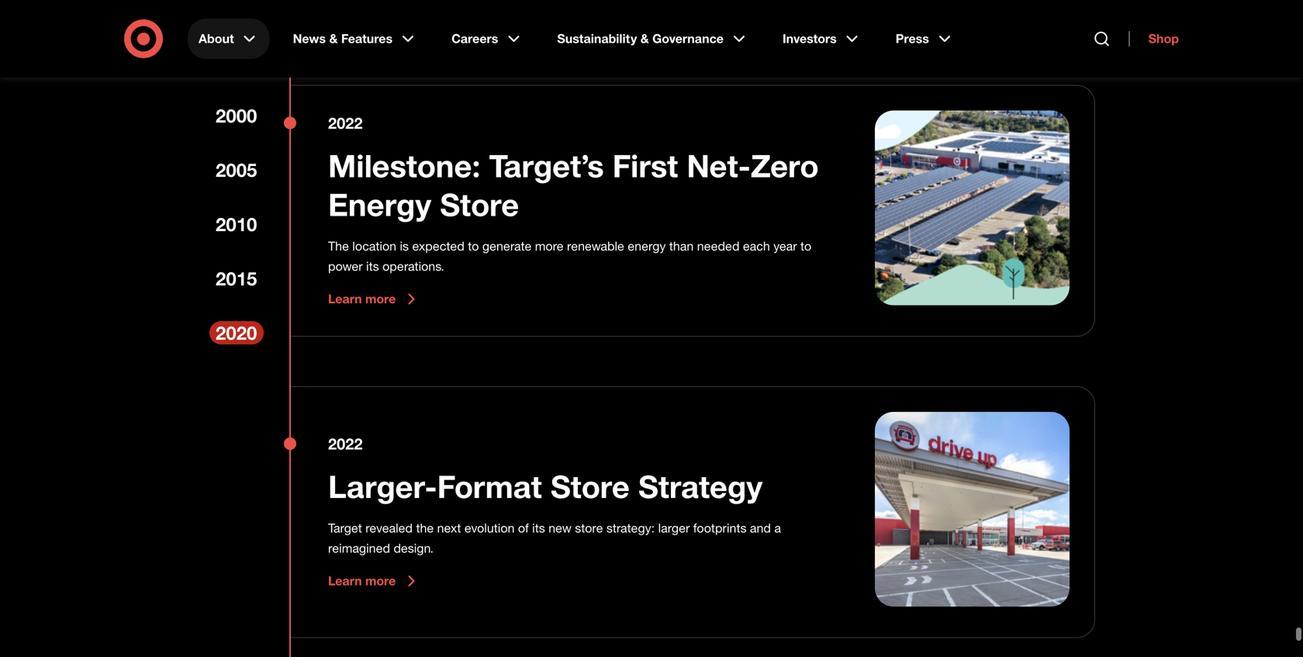 Task type: describe. For each thing, give the bounding box(es) containing it.
2022 for milestone: target's first net-zero energy store
[[328, 114, 363, 133]]

features
[[341, 31, 393, 46]]

store inside milestone: target's first net-zero energy store
[[440, 186, 519, 224]]

about link
[[188, 19, 270, 59]]

sustainability
[[557, 31, 637, 46]]

target revealed the next evolution of its new store strategy: larger footprints and a reimagined design.
[[328, 521, 781, 556]]

news
[[293, 31, 326, 46]]

shop link
[[1130, 31, 1180, 47]]

learn more button for larger-format store strategy
[[328, 572, 421, 591]]

footprints
[[694, 521, 747, 536]]

new
[[549, 521, 572, 536]]

2020 link
[[210, 321, 264, 345]]

strategy
[[639, 468, 763, 506]]

power
[[328, 259, 363, 274]]

first
[[613, 147, 678, 185]]

the
[[328, 239, 349, 254]]

location
[[353, 239, 397, 254]]

next
[[437, 521, 461, 536]]

& for governance
[[641, 31, 649, 46]]

2010
[[216, 213, 257, 236]]

2022 for larger-format store strategy
[[328, 435, 363, 453]]

larger-
[[328, 468, 437, 506]]

investors link
[[772, 19, 873, 59]]

more inside the location is expected to generate more renewable energy than needed each year to power its operations.
[[535, 239, 564, 254]]

2005
[[216, 159, 257, 181]]

year
[[774, 239, 797, 254]]

renewable
[[567, 239, 625, 254]]

needed
[[697, 239, 740, 254]]

sustainability & governance
[[557, 31, 724, 46]]

2015 link
[[210, 267, 264, 290]]

a high angle view of a stadium image
[[875, 111, 1070, 305]]

shop
[[1149, 31, 1180, 46]]

milestone: target's first net-zero energy store
[[328, 147, 819, 224]]

governance
[[653, 31, 724, 46]]

more for target's
[[366, 292, 396, 307]]

careers link
[[441, 19, 534, 59]]

larger-format store strategy button
[[328, 467, 763, 506]]

evolution
[[465, 521, 515, 536]]

operations.
[[383, 259, 445, 274]]

energy
[[328, 186, 432, 224]]

2005 link
[[210, 158, 264, 182]]

than
[[670, 239, 694, 254]]

of
[[518, 521, 529, 536]]

milestone:
[[328, 147, 481, 185]]

generate
[[483, 239, 532, 254]]

larger-format store strategy
[[328, 468, 763, 506]]

about
[[199, 31, 234, 46]]

the location is expected to generate more renewable energy than needed each year to power its operations.
[[328, 239, 812, 274]]

2000
[[216, 104, 257, 127]]



Task type: vqa. For each thing, say whether or not it's contained in the screenshot.
First
yes



Task type: locate. For each thing, give the bounding box(es) containing it.
store
[[575, 521, 603, 536]]

milestone: target's first net-zero energy store button
[[328, 146, 838, 224]]

more right generate
[[535, 239, 564, 254]]

2010 link
[[210, 213, 264, 236]]

2 learn from the top
[[328, 574, 362, 589]]

1 vertical spatial more
[[366, 292, 396, 307]]

& for features
[[329, 31, 338, 46]]

investors
[[783, 31, 837, 46]]

2020
[[216, 322, 257, 344]]

0 vertical spatial its
[[366, 259, 379, 274]]

learn down power
[[328, 292, 362, 307]]

0 vertical spatial learn
[[328, 292, 362, 307]]

2022 up larger-
[[328, 435, 363, 453]]

1 vertical spatial 2022
[[328, 435, 363, 453]]

1 vertical spatial learn
[[328, 574, 362, 589]]

learn for milestone: target's first net-zero energy store
[[328, 292, 362, 307]]

zero
[[751, 147, 819, 185]]

learn more
[[328, 292, 396, 307], [328, 574, 396, 589]]

0 horizontal spatial store
[[440, 186, 519, 224]]

0 vertical spatial learn more
[[328, 292, 396, 307]]

2022
[[328, 114, 363, 133], [328, 435, 363, 453]]

news & features link
[[282, 19, 428, 59]]

2 learn more from the top
[[328, 574, 396, 589]]

each
[[743, 239, 770, 254]]

0 horizontal spatial &
[[329, 31, 338, 46]]

learn more button
[[328, 290, 421, 309], [328, 572, 421, 591]]

press link
[[885, 19, 965, 59]]

2022 up milestone:
[[328, 114, 363, 133]]

2 2022 from the top
[[328, 435, 363, 453]]

learn more for larger-format store strategy
[[328, 574, 396, 589]]

more for format
[[366, 574, 396, 589]]

1 learn more from the top
[[328, 292, 396, 307]]

1 horizontal spatial store
[[551, 468, 630, 506]]

its down location
[[366, 259, 379, 274]]

1 horizontal spatial &
[[641, 31, 649, 46]]

learn more button for milestone: target's first net-zero energy store
[[328, 290, 421, 309]]

its
[[366, 259, 379, 274], [532, 521, 545, 536]]

more
[[535, 239, 564, 254], [366, 292, 396, 307], [366, 574, 396, 589]]

& right news
[[329, 31, 338, 46]]

2 vertical spatial more
[[366, 574, 396, 589]]

store up store
[[551, 468, 630, 506]]

1 learn more button from the top
[[328, 290, 421, 309]]

store inside 'button'
[[551, 468, 630, 506]]

1 vertical spatial learn more button
[[328, 572, 421, 591]]

larger
[[659, 521, 690, 536]]

1 vertical spatial learn more
[[328, 574, 396, 589]]

reimagined
[[328, 541, 390, 556]]

news & features
[[293, 31, 393, 46]]

learn more button down reimagined
[[328, 572, 421, 591]]

revealed
[[366, 521, 413, 536]]

0 vertical spatial 2022
[[328, 114, 363, 133]]

a large red and white building image
[[875, 412, 1070, 607]]

0 horizontal spatial its
[[366, 259, 379, 274]]

1 learn from the top
[[328, 292, 362, 307]]

expected
[[412, 239, 465, 254]]

sustainability & governance link
[[547, 19, 760, 59]]

target
[[328, 521, 362, 536]]

a
[[775, 521, 781, 536]]

2000 link
[[210, 104, 264, 127]]

1 to from the left
[[468, 239, 479, 254]]

its inside target revealed the next evolution of its new store strategy: larger footprints and a reimagined design.
[[532, 521, 545, 536]]

2 to from the left
[[801, 239, 812, 254]]

1 horizontal spatial to
[[801, 239, 812, 254]]

target's
[[489, 147, 604, 185]]

net-
[[687, 147, 751, 185]]

and
[[750, 521, 771, 536]]

store up generate
[[440, 186, 519, 224]]

0 vertical spatial store
[[440, 186, 519, 224]]

2 & from the left
[[641, 31, 649, 46]]

format
[[437, 468, 542, 506]]

press
[[896, 31, 930, 46]]

learn down reimagined
[[328, 574, 362, 589]]

learn more for milestone: target's first net-zero energy store
[[328, 292, 396, 307]]

learn more down reimagined
[[328, 574, 396, 589]]

learn
[[328, 292, 362, 307], [328, 574, 362, 589]]

1 2022 from the top
[[328, 114, 363, 133]]

energy
[[628, 239, 666, 254]]

is
[[400, 239, 409, 254]]

0 vertical spatial learn more button
[[328, 290, 421, 309]]

design.
[[394, 541, 434, 556]]

more down "operations."
[[366, 292, 396, 307]]

its inside the location is expected to generate more renewable energy than needed each year to power its operations.
[[366, 259, 379, 274]]

its right the of
[[532, 521, 545, 536]]

to left generate
[[468, 239, 479, 254]]

1 vertical spatial its
[[532, 521, 545, 536]]

1 horizontal spatial its
[[532, 521, 545, 536]]

&
[[329, 31, 338, 46], [641, 31, 649, 46]]

2 learn more button from the top
[[328, 572, 421, 591]]

& left governance
[[641, 31, 649, 46]]

more down reimagined
[[366, 574, 396, 589]]

0 vertical spatial more
[[535, 239, 564, 254]]

to
[[468, 239, 479, 254], [801, 239, 812, 254]]

learn more down power
[[328, 292, 396, 307]]

learn for larger-format store strategy
[[328, 574, 362, 589]]

1 & from the left
[[329, 31, 338, 46]]

learn more button down power
[[328, 290, 421, 309]]

careers
[[452, 31, 498, 46]]

0 horizontal spatial to
[[468, 239, 479, 254]]

strategy:
[[607, 521, 655, 536]]

1 vertical spatial store
[[551, 468, 630, 506]]

store
[[440, 186, 519, 224], [551, 468, 630, 506]]

the
[[416, 521, 434, 536]]

2015
[[216, 267, 257, 290]]

to right year
[[801, 239, 812, 254]]



